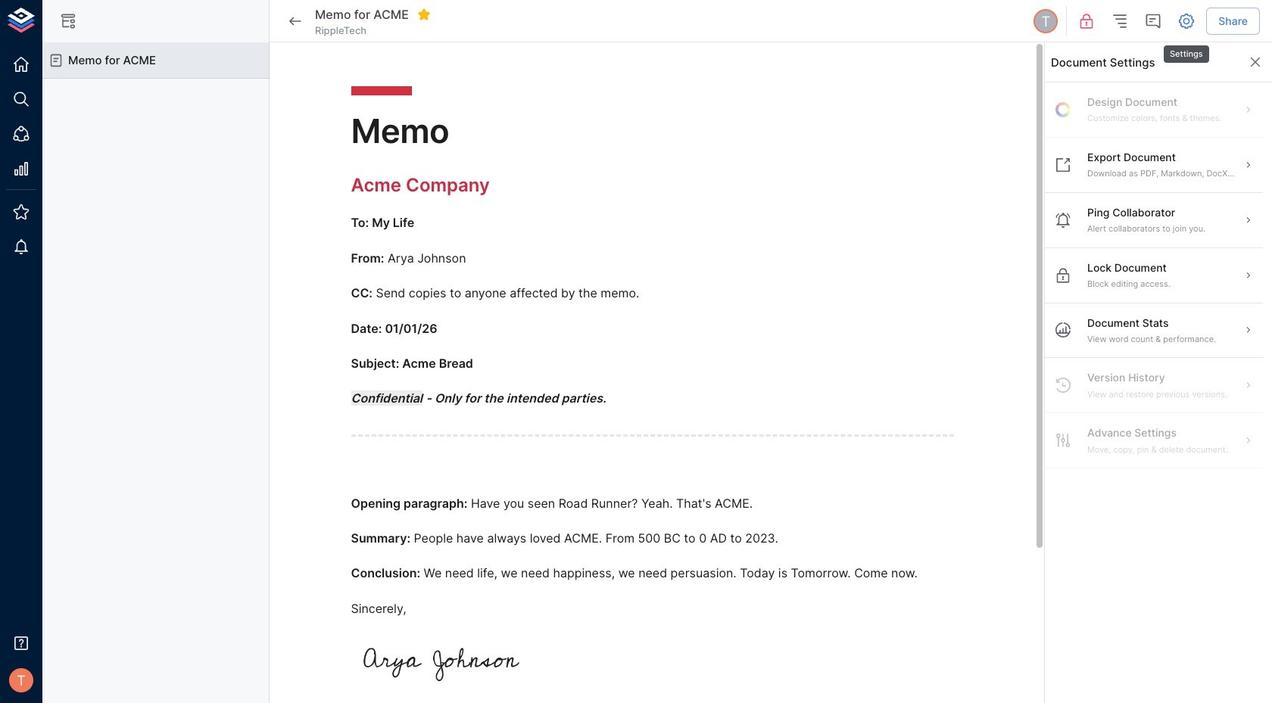 Task type: vqa. For each thing, say whether or not it's contained in the screenshot.
Subject: Acme Bread
no



Task type: describe. For each thing, give the bounding box(es) containing it.
table of contents image
[[1111, 12, 1130, 30]]

this document is locked image
[[1078, 12, 1096, 30]]



Task type: locate. For each thing, give the bounding box(es) containing it.
go back image
[[286, 12, 305, 30]]

comments image
[[1145, 12, 1163, 30]]

tooltip
[[1163, 35, 1211, 65]]

remove favorite image
[[417, 8, 431, 21]]

hide wiki image
[[59, 12, 77, 30]]

settings image
[[1178, 12, 1196, 30]]



